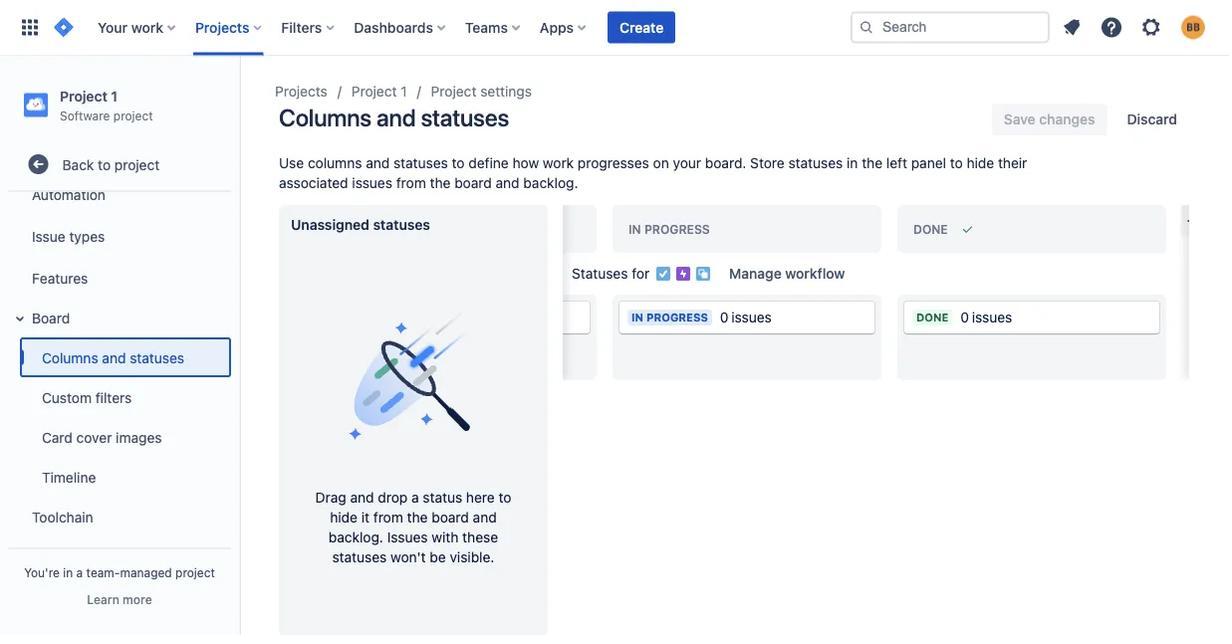 Task type: vqa. For each thing, say whether or not it's contained in the screenshot.
Custom filters link
yes



Task type: locate. For each thing, give the bounding box(es) containing it.
0 down done column tick image
[[961, 309, 970, 326]]

1 vertical spatial in
[[632, 311, 644, 324]]

define
[[469, 155, 509, 171]]

0 issues down done column tick image
[[961, 309, 1013, 326]]

search image
[[859, 19, 875, 35]]

issues for done
[[972, 309, 1013, 326]]

0 vertical spatial in
[[847, 155, 858, 171]]

in progress down 'for'
[[632, 311, 708, 324]]

0 horizontal spatial projects
[[195, 19, 249, 35]]

from inside use columns and statuses to define how work progresses on your board. store statuses in the left panel to hide their associated issues from the board and backlog.
[[396, 175, 426, 191]]

0 horizontal spatial apps
[[32, 549, 65, 565]]

0 horizontal spatial columns
[[42, 350, 98, 366]]

columns
[[308, 155, 362, 171]]

1 horizontal spatial work
[[543, 155, 574, 171]]

teams button
[[459, 11, 528, 43]]

issue types link
[[8, 214, 231, 258]]

card cover images link
[[20, 418, 231, 458]]

hide left it
[[330, 509, 358, 526]]

and
[[377, 104, 416, 132], [366, 155, 390, 171], [496, 175, 520, 191], [102, 350, 126, 366], [350, 489, 374, 506], [473, 509, 497, 526]]

a right drop
[[412, 489, 419, 506]]

work inside dropdown button
[[131, 19, 163, 35]]

features link
[[8, 258, 231, 298]]

1 horizontal spatial columns and statuses
[[279, 104, 509, 132]]

1 horizontal spatial hide
[[967, 155, 995, 171]]

1 horizontal spatial apps
[[540, 19, 574, 35]]

board button
[[8, 298, 231, 338]]

done
[[914, 222, 948, 236], [917, 311, 949, 324]]

you're in a team-managed project
[[24, 566, 215, 580]]

project up software
[[60, 88, 107, 104]]

and up filters
[[102, 350, 126, 366]]

in left left on the right top of page
[[847, 155, 858, 171]]

1 up back to project
[[111, 88, 118, 104]]

from
[[396, 175, 426, 191], [373, 509, 403, 526]]

projects
[[195, 19, 249, 35], [275, 83, 328, 100]]

group
[[4, 49, 231, 583]]

apps inside dropdown button
[[540, 19, 574, 35]]

0 horizontal spatial hide
[[330, 509, 358, 526]]

use
[[279, 155, 304, 171]]

from down drop
[[373, 509, 403, 526]]

a left team-
[[76, 566, 83, 580]]

statuses up the custom filters link
[[130, 350, 184, 366]]

1 vertical spatial columns
[[42, 350, 98, 366]]

columns
[[279, 104, 372, 132], [42, 350, 98, 366]]

project settings link
[[431, 80, 532, 104]]

0 horizontal spatial work
[[131, 19, 163, 35]]

drag and drop a status here to hide it from the board and backlog. issues with these statuses won't be visible.
[[315, 489, 512, 566]]

2 vertical spatial the
[[407, 509, 428, 526]]

projects right sidebar navigation icon
[[275, 83, 328, 100]]

statuses
[[572, 266, 628, 282]]

1 horizontal spatial columns
[[279, 104, 372, 132]]

project inside project 1 software project
[[60, 88, 107, 104]]

in progress button
[[613, 205, 882, 253]]

project right managed
[[175, 566, 215, 580]]

0 horizontal spatial 0 issues
[[720, 309, 772, 326]]

1 down dashboards dropdown button
[[401, 83, 407, 100]]

back
[[62, 156, 94, 173]]

1 vertical spatial projects
[[275, 83, 328, 100]]

1 vertical spatial backlog.
[[329, 529, 384, 546]]

0 vertical spatial done
[[914, 222, 948, 236]]

1 vertical spatial columns and statuses
[[42, 350, 184, 366]]

column to do can be moved. press the space bar to grab it. image
[[549, 213, 581, 245]]

store
[[750, 155, 785, 171]]

0 vertical spatial project
[[113, 108, 153, 122]]

done column tick image
[[960, 221, 976, 237]]

create column image
[[1185, 209, 1209, 233]]

0 horizontal spatial project
[[60, 88, 107, 104]]

unassigned
[[291, 217, 370, 233]]

to right here
[[499, 489, 512, 506]]

workflow
[[786, 266, 845, 282]]

progresses
[[578, 155, 649, 171]]

0 horizontal spatial columns and statuses
[[42, 350, 184, 366]]

issues inside use columns and statuses to define how work progresses on your board. store statuses in the left panel to hide their associated issues from the board and backlog.
[[352, 175, 393, 191]]

2 0 from the left
[[961, 309, 970, 326]]

2 horizontal spatial project
[[431, 83, 477, 100]]

project up automation link
[[114, 156, 160, 173]]

0 horizontal spatial a
[[76, 566, 83, 580]]

in down 'for'
[[632, 311, 644, 324]]

won't
[[391, 549, 426, 566]]

issues down "columns"
[[352, 175, 393, 191]]

project for project settings
[[431, 83, 477, 100]]

projects link
[[275, 80, 328, 104]]

progress
[[645, 222, 710, 236], [647, 311, 708, 324]]

1 vertical spatial board
[[432, 509, 469, 526]]

banner
[[0, 0, 1229, 56]]

done inside done 'button'
[[914, 222, 948, 236]]

backlog. down it
[[329, 529, 384, 546]]

to right back
[[98, 156, 111, 173]]

projects up sidebar navigation icon
[[195, 19, 249, 35]]

statuses inside group
[[130, 350, 184, 366]]

statuses down it
[[332, 549, 387, 566]]

in
[[629, 222, 641, 236], [632, 311, 644, 324]]

project for project 1
[[352, 83, 397, 100]]

0 issues down manage
[[720, 309, 772, 326]]

apps right teams dropdown button
[[540, 19, 574, 35]]

1 vertical spatial a
[[76, 566, 83, 580]]

columns and statuses link
[[20, 338, 231, 378]]

0 vertical spatial backlog.
[[524, 175, 578, 191]]

card to do can be moved. press the space bar to grab it. image
[[341, 308, 570, 332]]

0 vertical spatial board
[[455, 175, 492, 191]]

1 vertical spatial work
[[543, 155, 574, 171]]

issues down done column tick image
[[972, 309, 1013, 326]]

2 0 issues from the left
[[961, 309, 1013, 326]]

project left settings on the left top
[[431, 83, 477, 100]]

the up issues
[[407, 509, 428, 526]]

in inside use columns and statuses to define how work progresses on your board. store statuses in the left panel to hide their associated issues from the board and backlog.
[[847, 155, 858, 171]]

0
[[720, 309, 729, 326], [961, 309, 970, 326]]

1 vertical spatial from
[[373, 509, 403, 526]]

0 vertical spatial projects
[[195, 19, 249, 35]]

to inside drag and drop a status here to hide it from the board and backlog. issues with these statuses won't be visible.
[[499, 489, 512, 506]]

0 vertical spatial columns
[[279, 104, 372, 132]]

to left the define
[[452, 155, 465, 171]]

0 vertical spatial in
[[629, 222, 641, 236]]

0 vertical spatial a
[[412, 489, 419, 506]]

the
[[862, 155, 883, 171], [430, 175, 451, 191], [407, 509, 428, 526]]

1 vertical spatial hide
[[330, 509, 358, 526]]

0 vertical spatial the
[[862, 155, 883, 171]]

board up with
[[432, 509, 469, 526]]

the left left on the right top of page
[[862, 155, 883, 171]]

managed
[[120, 566, 172, 580]]

1 inside project 1 software project
[[111, 88, 118, 104]]

jira software image
[[52, 15, 76, 39], [52, 15, 76, 39]]

in
[[847, 155, 858, 171], [63, 566, 73, 580]]

1 0 from the left
[[720, 309, 729, 326]]

a
[[412, 489, 419, 506], [76, 566, 83, 580]]

to
[[452, 155, 465, 171], [950, 155, 963, 171], [98, 156, 111, 173], [499, 489, 512, 506]]

backlog. inside use columns and statuses to define how work progresses on your board. store statuses in the left panel to hide their associated issues from the board and backlog.
[[524, 175, 578, 191]]

associated
[[279, 175, 348, 191]]

statuses
[[421, 104, 509, 132], [394, 155, 448, 171], [789, 155, 843, 171], [373, 217, 430, 233], [130, 350, 184, 366], [332, 549, 387, 566]]

columns and statuses down project 1
[[279, 104, 509, 132]]

columns up "columns"
[[279, 104, 372, 132]]

0 vertical spatial in progress
[[629, 222, 710, 236]]

0 issues
[[720, 309, 772, 326], [961, 309, 1013, 326]]

panel
[[911, 155, 947, 171]]

hide left the their
[[967, 155, 995, 171]]

apps up you're
[[32, 549, 65, 565]]

the up 'unassigned statuses'
[[430, 175, 451, 191]]

appswitcher icon image
[[18, 15, 42, 39]]

hide inside drag and drop a status here to hide it from the board and backlog. issues with these statuses won't be visible.
[[330, 509, 358, 526]]

0 vertical spatial hide
[[967, 155, 995, 171]]

automation
[[32, 186, 106, 203]]

columns and statuses up filters
[[42, 350, 184, 366]]

0 down manage workflow button
[[720, 309, 729, 326]]

unassigned statuses
[[291, 217, 430, 233]]

projects inside popup button
[[195, 19, 249, 35]]

1 horizontal spatial in
[[847, 155, 858, 171]]

work right how
[[543, 155, 574, 171]]

1 for project 1 software project
[[111, 88, 118, 104]]

from inside drag and drop a status here to hide it from the board and backlog. issues with these statuses won't be visible.
[[373, 509, 403, 526]]

and right "columns"
[[366, 155, 390, 171]]

1 horizontal spatial project
[[352, 83, 397, 100]]

1 horizontal spatial a
[[412, 489, 419, 506]]

board down the define
[[455, 175, 492, 191]]

dashboards
[[354, 19, 433, 35]]

1 horizontal spatial 0
[[961, 309, 970, 326]]

0 horizontal spatial in
[[63, 566, 73, 580]]

apps button
[[534, 11, 594, 43]]

0 vertical spatial work
[[131, 19, 163, 35]]

0 horizontal spatial 1
[[111, 88, 118, 104]]

in progress
[[629, 222, 710, 236], [632, 311, 708, 324]]

project down dashboards on the top left of the page
[[352, 83, 397, 100]]

expand image
[[8, 546, 32, 570]]

cover
[[76, 429, 112, 446]]

0 horizontal spatial issues
[[352, 175, 393, 191]]

1 horizontal spatial issues
[[732, 309, 772, 326]]

learn more
[[87, 593, 152, 607]]

group containing automation
[[4, 49, 231, 583]]

1 vertical spatial apps
[[32, 549, 65, 565]]

issues for in progress
[[732, 309, 772, 326]]

use columns and statuses to define how work progresses on your board. store statuses in the left panel to hide their associated issues from the board and backlog.
[[279, 155, 1028, 191]]

timeline
[[42, 469, 96, 486]]

backlog. down how
[[524, 175, 578, 191]]

1 vertical spatial progress
[[647, 311, 708, 324]]

backlog.
[[524, 175, 578, 191], [329, 529, 384, 546]]

project
[[352, 83, 397, 100], [431, 83, 477, 100], [60, 88, 107, 104]]

1 0 issues from the left
[[720, 309, 772, 326]]

project right software
[[113, 108, 153, 122]]

1 horizontal spatial projects
[[275, 83, 328, 100]]

board
[[32, 310, 70, 326]]

notifications image
[[1060, 15, 1084, 39]]

statuses inside drag and drop a status here to hide it from the board and backlog. issues with these statuses won't be visible.
[[332, 549, 387, 566]]

and down here
[[473, 509, 497, 526]]

progress up 'for'
[[645, 222, 710, 236]]

work right your on the left top
[[131, 19, 163, 35]]

in inside button
[[629, 222, 641, 236]]

in up 'for'
[[629, 222, 641, 236]]

columns up custom
[[42, 350, 98, 366]]

from up 'unassigned statuses'
[[396, 175, 426, 191]]

0 vertical spatial columns and statuses
[[279, 104, 509, 132]]

images
[[116, 429, 162, 446]]

1 horizontal spatial 1
[[401, 83, 407, 100]]

automation link
[[8, 175, 231, 214]]

toolchain
[[32, 509, 93, 525]]

issue
[[32, 228, 65, 244]]

1 horizontal spatial 0 issues
[[961, 309, 1013, 326]]

done button
[[898, 205, 1167, 253]]

project
[[113, 108, 153, 122], [114, 156, 160, 173], [175, 566, 215, 580]]

in progress up 'for'
[[629, 222, 710, 236]]

projects for projects popup button
[[195, 19, 249, 35]]

2 horizontal spatial issues
[[972, 309, 1013, 326]]

1
[[401, 83, 407, 100], [111, 88, 118, 104]]

0 vertical spatial from
[[396, 175, 426, 191]]

columns and statuses
[[279, 104, 509, 132], [42, 350, 184, 366]]

be
[[430, 549, 446, 566]]

1 horizontal spatial backlog.
[[524, 175, 578, 191]]

progress down 'for'
[[647, 311, 708, 324]]

0 horizontal spatial 0
[[720, 309, 729, 326]]

1 vertical spatial project
[[114, 156, 160, 173]]

issues down manage
[[732, 309, 772, 326]]

hide inside use columns and statuses to define how work progresses on your board. store statuses in the left panel to hide their associated issues from the board and backlog.
[[967, 155, 995, 171]]

0 horizontal spatial backlog.
[[329, 529, 384, 546]]

1 horizontal spatial the
[[430, 175, 451, 191]]

0 vertical spatial progress
[[645, 222, 710, 236]]

in right you're
[[63, 566, 73, 580]]

issues
[[352, 175, 393, 191], [732, 309, 772, 326], [972, 309, 1013, 326]]

0 horizontal spatial the
[[407, 509, 428, 526]]

0 vertical spatial apps
[[540, 19, 574, 35]]



Task type: describe. For each thing, give the bounding box(es) containing it.
types
[[69, 228, 105, 244]]

1 vertical spatial in
[[63, 566, 73, 580]]

settings
[[480, 83, 532, 100]]

1 vertical spatial in progress
[[632, 311, 708, 324]]

0 issues for done
[[961, 309, 1013, 326]]

issue types
[[32, 228, 105, 244]]

apps button
[[8, 537, 231, 577]]

columns and statuses inside group
[[42, 350, 184, 366]]

Search field
[[851, 11, 1050, 43]]

on
[[653, 155, 669, 171]]

statuses right unassigned
[[373, 217, 430, 233]]

teams
[[465, 19, 508, 35]]

1 for project 1
[[401, 83, 407, 100]]

learn
[[87, 593, 119, 607]]

discard button
[[1115, 104, 1190, 136]]

drag
[[315, 489, 346, 506]]

apps inside button
[[32, 549, 65, 565]]

visible.
[[450, 549, 495, 566]]

and inside group
[[102, 350, 126, 366]]

0 issues for in progress
[[720, 309, 772, 326]]

their
[[998, 155, 1028, 171]]

0 for in progress
[[720, 309, 729, 326]]

create button
[[608, 11, 676, 43]]

for
[[632, 266, 650, 282]]

help image
[[1100, 15, 1124, 39]]

project 1 software project
[[60, 88, 153, 122]]

filters button
[[275, 11, 342, 43]]

project inside project 1 software project
[[113, 108, 153, 122]]

in progress inside 'in progress' button
[[629, 222, 710, 236]]

these
[[462, 529, 498, 546]]

progress inside button
[[645, 222, 710, 236]]

project 1 link
[[352, 80, 407, 104]]

left
[[887, 155, 908, 171]]

and down project 1
[[377, 104, 416, 132]]

issues
[[387, 529, 428, 546]]

2 horizontal spatial the
[[862, 155, 883, 171]]

your
[[98, 19, 128, 35]]

create
[[620, 19, 664, 35]]

primary element
[[12, 0, 851, 55]]

it
[[361, 509, 370, 526]]

timeline link
[[20, 458, 231, 497]]

1 vertical spatial done
[[917, 311, 949, 324]]

backlog. inside drag and drop a status here to hide it from the board and backlog. issues with these statuses won't be visible.
[[329, 529, 384, 546]]

project 1
[[352, 83, 407, 100]]

your work
[[98, 19, 163, 35]]

dashboards button
[[348, 11, 453, 43]]

projects button
[[189, 11, 269, 43]]

expand image
[[8, 307, 32, 331]]

and up it
[[350, 489, 374, 506]]

toolchain link
[[8, 497, 231, 537]]

project settings
[[431, 83, 532, 100]]

team-
[[86, 566, 120, 580]]

a inside drag and drop a status here to hide it from the board and backlog. issues with these statuses won't be visible.
[[412, 489, 419, 506]]

card cover images
[[42, 429, 162, 446]]

back to project
[[62, 156, 160, 173]]

board inside use columns and statuses to define how work progresses on your board. store statuses in the left panel to hide their associated issues from the board and backlog.
[[455, 175, 492, 191]]

manage workflow
[[729, 266, 845, 282]]

1 vertical spatial the
[[430, 175, 451, 191]]

discard
[[1127, 111, 1178, 128]]

drop
[[378, 489, 408, 506]]

sidebar navigation image
[[217, 80, 261, 120]]

software
[[60, 108, 110, 122]]

more
[[123, 593, 152, 607]]

with
[[432, 529, 459, 546]]

your profile and settings image
[[1182, 15, 1206, 39]]

filters
[[281, 19, 322, 35]]

status
[[423, 489, 462, 506]]

empty net image
[[334, 293, 493, 452]]

custom
[[42, 389, 92, 406]]

your
[[673, 155, 701, 171]]

your work button
[[92, 11, 183, 43]]

columns inside columns and statuses link
[[42, 350, 98, 366]]

board inside drag and drop a status here to hide it from the board and backlog. issues with these statuses won't be visible.
[[432, 509, 469, 526]]

statuses left the define
[[394, 155, 448, 171]]

projects for projects link
[[275, 83, 328, 100]]

0 for done
[[961, 309, 970, 326]]

back to project link
[[8, 145, 231, 185]]

statuses for
[[572, 266, 650, 282]]

learn more button
[[87, 592, 152, 608]]

settings image
[[1140, 15, 1164, 39]]

banner containing your work
[[0, 0, 1229, 56]]

features
[[32, 270, 88, 286]]

manage workflow button
[[718, 262, 857, 286]]

the inside drag and drop a status here to hide it from the board and backlog. issues with these statuses won't be visible.
[[407, 509, 428, 526]]

to right "panel" at the right top
[[950, 155, 963, 171]]

custom filters
[[42, 389, 132, 406]]

board.
[[705, 155, 747, 171]]

how
[[513, 155, 539, 171]]

manage
[[729, 266, 782, 282]]

card
[[42, 429, 73, 446]]

statuses right 'store'
[[789, 155, 843, 171]]

2 vertical spatial project
[[175, 566, 215, 580]]

custom filters link
[[20, 378, 231, 418]]

and down how
[[496, 175, 520, 191]]

statuses down project settings
[[421, 104, 509, 132]]

filters
[[95, 389, 132, 406]]

here
[[466, 489, 495, 506]]

work inside use columns and statuses to define how work progresses on your board. store statuses in the left panel to hide their associated issues from the board and backlog.
[[543, 155, 574, 171]]

you're
[[24, 566, 60, 580]]



